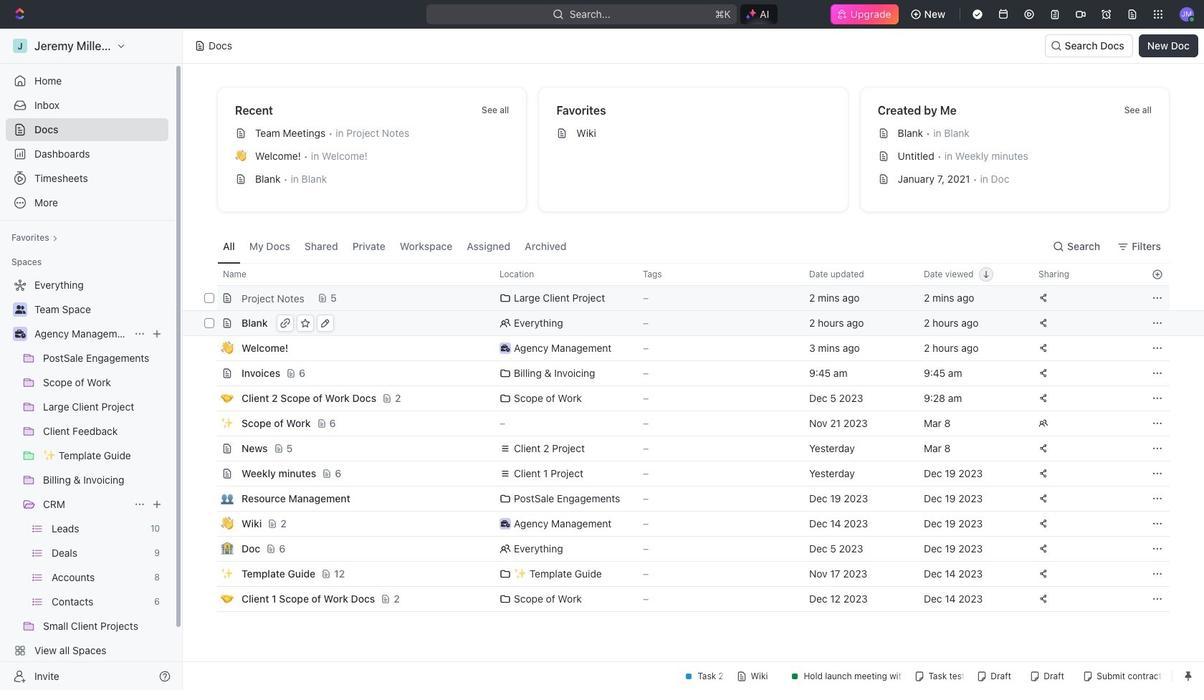 Task type: vqa. For each thing, say whether or not it's contained in the screenshot.
business time icon to the top
yes



Task type: locate. For each thing, give the bounding box(es) containing it.
row
[[202, 263, 1171, 286], [202, 285, 1171, 312], [183, 311, 1205, 336], [202, 336, 1171, 361], [202, 361, 1171, 387], [202, 386, 1171, 412], [202, 411, 1171, 437], [202, 436, 1171, 462], [202, 461, 1171, 487], [202, 486, 1171, 512], [202, 511, 1171, 537], [202, 536, 1171, 562], [202, 562, 1171, 587], [202, 587, 1171, 613]]

jeremy miller's workspace, , element
[[13, 39, 27, 53]]

business time image
[[501, 345, 510, 352], [501, 521, 510, 528]]

0 vertical spatial business time image
[[501, 345, 510, 352]]

user group image
[[15, 306, 25, 314]]

table
[[183, 263, 1205, 613]]

business time image
[[15, 330, 25, 339]]

tree
[[6, 274, 169, 687]]

tab list
[[217, 230, 573, 263]]

1 vertical spatial business time image
[[501, 521, 510, 528]]



Task type: describe. For each thing, give the bounding box(es) containing it.
tree inside sidebar navigation
[[6, 274, 169, 687]]

sidebar navigation
[[0, 29, 186, 691]]

2 business time image from the top
[[501, 521, 510, 528]]

1 business time image from the top
[[501, 345, 510, 352]]



